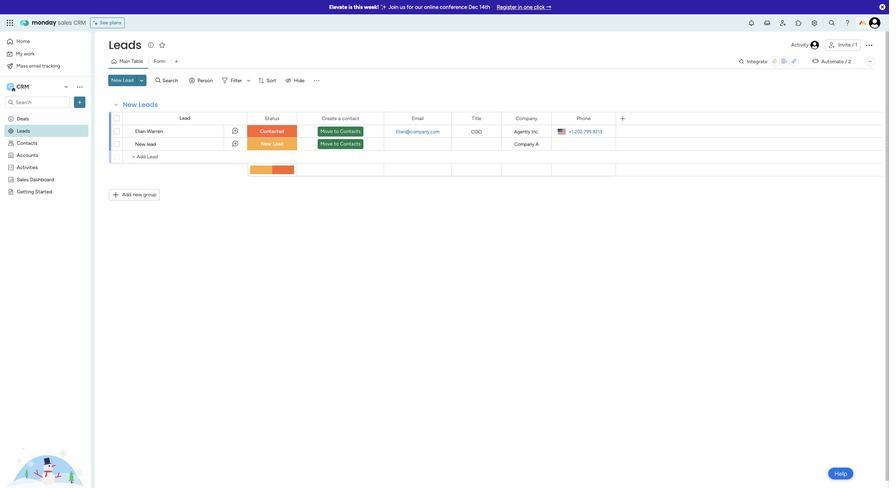 Task type: vqa. For each thing, say whether or not it's contained in the screenshot.
using
no



Task type: describe. For each thing, give the bounding box(es) containing it.
Status field
[[263, 115, 281, 122]]

invite members image
[[780, 19, 787, 26]]

elevate
[[329, 4, 347, 10]]

elian
[[135, 128, 146, 134]]

+ Add Lead text field
[[127, 153, 244, 161]]

accounts
[[17, 152, 38, 158]]

register in one click →
[[497, 4, 552, 10]]

move for first 'move to contacts' button from the bottom
[[321, 141, 333, 147]]

sales
[[58, 19, 72, 27]]

new left lead
[[135, 141, 146, 147]]

automate / 2
[[822, 58, 852, 65]]

automate
[[822, 58, 844, 65]]

menu image
[[313, 77, 321, 84]]

→
[[546, 4, 552, 10]]

monday
[[32, 19, 56, 27]]

Search in workspace field
[[15, 98, 60, 106]]

help button
[[829, 468, 854, 480]]

lead inside button
[[123, 77, 134, 83]]

+1 202 795 3213 link
[[566, 127, 603, 136]]

Create a contact field
[[320, 115, 361, 122]]

select product image
[[6, 19, 14, 26]]

getting started
[[17, 188, 52, 195]]

to for first 'move to contacts' button from the bottom
[[334, 141, 339, 147]]

filter button
[[219, 75, 253, 86]]

invite / 1
[[839, 42, 858, 48]]

3213
[[593, 129, 603, 134]]

agently
[[515, 129, 531, 134]]

2 vertical spatial lead
[[273, 141, 284, 147]]

public board image
[[8, 188, 14, 195]]

c
[[9, 84, 12, 90]]

join
[[389, 4, 399, 10]]

our
[[415, 4, 423, 10]]

see plans button
[[90, 18, 125, 28]]

dashboard
[[30, 176, 54, 182]]

a
[[536, 142, 539, 147]]

this
[[354, 4, 363, 10]]

new
[[133, 192, 142, 198]]

move to contacts for 2nd 'move to contacts' button from the bottom
[[321, 128, 361, 134]]

Email field
[[410, 115, 426, 122]]

elian warren
[[135, 128, 163, 134]]

0 vertical spatial crm
[[73, 19, 86, 27]]

see plans
[[100, 20, 121, 26]]

dapulse integrations image
[[739, 59, 745, 64]]

202
[[575, 129, 583, 134]]

register in one click → link
[[497, 4, 552, 10]]

title
[[472, 115, 482, 121]]

see
[[100, 20, 108, 26]]

click
[[534, 4, 545, 10]]

dec
[[469, 4, 478, 10]]

options image for phone
[[606, 112, 611, 125]]

lead
[[147, 141, 156, 147]]

activity button
[[789, 39, 823, 51]]

help
[[835, 470, 848, 477]]

lottie animation element
[[0, 416, 91, 488]]

invite / 1 button
[[826, 39, 861, 51]]

lottie animation image
[[0, 416, 91, 488]]

status
[[265, 115, 280, 121]]

✨
[[381, 4, 387, 10]]

getting
[[17, 188, 34, 195]]

person
[[198, 77, 213, 83]]

/ for 2
[[846, 58, 848, 65]]

register
[[497, 4, 517, 10]]

angle down image
[[140, 78, 144, 83]]

create
[[322, 115, 337, 121]]

us
[[400, 4, 406, 10]]

new lead inside button
[[111, 77, 134, 83]]

my work
[[16, 51, 35, 57]]

main table
[[119, 58, 143, 64]]

deals
[[17, 116, 29, 122]]

hide button
[[283, 75, 309, 86]]

arrow down image
[[245, 76, 253, 85]]

autopilot image
[[813, 57, 819, 66]]

0 horizontal spatial options image
[[492, 112, 497, 125]]

activity
[[792, 42, 809, 48]]

company a
[[515, 142, 539, 147]]

v2 search image
[[156, 76, 161, 84]]

is
[[349, 4, 353, 10]]

plans
[[110, 20, 121, 26]]

+1 202 795 3213
[[569, 129, 603, 134]]

elian@company.com link
[[395, 129, 441, 134]]

new inside button
[[111, 77, 122, 83]]

options image for email
[[442, 112, 447, 125]]

Search field
[[161, 75, 182, 85]]

email
[[412, 115, 424, 121]]

search everything image
[[829, 19, 836, 26]]

group
[[143, 192, 157, 198]]

Leads field
[[107, 37, 143, 53]]

form
[[154, 58, 165, 64]]

new leads
[[123, 100, 158, 109]]

company for company a
[[515, 142, 535, 147]]

mass email tracking
[[16, 63, 60, 69]]

invite
[[839, 42, 851, 48]]

for
[[407, 4, 414, 10]]

emails settings image
[[811, 19, 819, 26]]

main table button
[[108, 56, 149, 67]]

warren
[[147, 128, 163, 134]]

mass email tracking button
[[4, 60, 77, 72]]

options image down workspace options image
[[76, 99, 83, 106]]

crm inside workspace selection element
[[16, 83, 29, 90]]

monday sales crm
[[32, 19, 86, 27]]

collapse board header image
[[868, 59, 874, 64]]

company for company
[[516, 115, 538, 121]]



Task type: locate. For each thing, give the bounding box(es) containing it.
0 vertical spatial move to contacts
[[321, 128, 361, 134]]

help image
[[845, 19, 852, 26]]

sales dashboard
[[17, 176, 54, 182]]

work
[[24, 51, 35, 57]]

to down create a contact 'field'
[[334, 141, 339, 147]]

new down main
[[111, 77, 122, 83]]

/ for 1
[[853, 42, 855, 48]]

1 move to contacts button from the top
[[318, 127, 364, 137]]

crm
[[73, 19, 86, 27], [16, 83, 29, 90]]

1 move from the top
[[321, 128, 333, 134]]

my work button
[[4, 48, 77, 60]]

options image
[[76, 99, 83, 106], [287, 112, 292, 125], [442, 112, 447, 125], [606, 112, 611, 125]]

to for 2nd 'move to contacts' button from the bottom
[[334, 128, 339, 134]]

1 horizontal spatial /
[[853, 42, 855, 48]]

tracking
[[42, 63, 60, 69]]

inbox image
[[764, 19, 771, 26]]

2 move to contacts button from the top
[[318, 139, 364, 149]]

new lead down main
[[111, 77, 134, 83]]

main
[[119, 58, 130, 64]]

2 to from the top
[[334, 141, 339, 147]]

2 horizontal spatial lead
[[273, 141, 284, 147]]

to down a
[[334, 128, 339, 134]]

795
[[584, 129, 592, 134]]

move for 2nd 'move to contacts' button from the bottom
[[321, 128, 333, 134]]

1 horizontal spatial crm
[[73, 19, 86, 27]]

leads down the deals on the left of the page
[[17, 128, 30, 134]]

0 vertical spatial move to contacts button
[[318, 127, 364, 137]]

new down new lead button
[[123, 100, 137, 109]]

1 move to contacts from the top
[[321, 128, 361, 134]]

coo
[[472, 129, 482, 134]]

show board description image
[[147, 41, 155, 49]]

move to contacts for first 'move to contacts' button from the bottom
[[321, 141, 361, 147]]

1 vertical spatial move to contacts button
[[318, 139, 364, 149]]

week!
[[364, 4, 379, 10]]

apps image
[[796, 19, 803, 26]]

elevate is this week! ✨ join us for our online conference dec 14th
[[329, 4, 490, 10]]

new lead
[[135, 141, 156, 147]]

1 horizontal spatial new lead
[[261, 141, 284, 147]]

14th
[[480, 4, 490, 10]]

0 vertical spatial /
[[853, 42, 855, 48]]

filter
[[231, 77, 242, 83]]

sort
[[267, 77, 276, 83]]

workspace options image
[[76, 83, 83, 90]]

company
[[516, 115, 538, 121], [515, 142, 535, 147]]

0 vertical spatial company
[[516, 115, 538, 121]]

leads down angle down image
[[139, 100, 158, 109]]

add new group
[[122, 192, 157, 198]]

leads inside field
[[139, 100, 158, 109]]

0 vertical spatial options image
[[865, 41, 874, 49]]

options image right the title field
[[492, 112, 497, 125]]

add new group button
[[109, 189, 160, 201]]

public dashboard image
[[8, 176, 14, 183]]

0 vertical spatial leads
[[109, 37, 142, 53]]

notifications image
[[748, 19, 756, 26]]

options image
[[865, 41, 874, 49], [492, 112, 497, 125]]

options image for status
[[287, 112, 292, 125]]

add
[[122, 192, 132, 198]]

1 vertical spatial leads
[[139, 100, 158, 109]]

one
[[524, 4, 533, 10]]

0 vertical spatial new lead
[[111, 77, 134, 83]]

hide
[[294, 77, 305, 83]]

agently inc.
[[515, 129, 539, 134]]

0 horizontal spatial /
[[846, 58, 848, 65]]

crm right the workspace "icon"
[[16, 83, 29, 90]]

add view image
[[175, 59, 178, 64]]

integrate
[[747, 58, 768, 65]]

/ left 2
[[846, 58, 848, 65]]

/ left 1
[[853, 42, 855, 48]]

1 vertical spatial lead
[[180, 115, 190, 121]]

0 vertical spatial to
[[334, 128, 339, 134]]

options image right "status" field
[[287, 112, 292, 125]]

new inside field
[[123, 100, 137, 109]]

contact
[[342, 115, 360, 121]]

options image right phone field
[[606, 112, 611, 125]]

leads
[[109, 37, 142, 53], [139, 100, 158, 109], [17, 128, 30, 134]]

0 vertical spatial lead
[[123, 77, 134, 83]]

/ inside invite / 1 button
[[853, 42, 855, 48]]

options image right 1
[[865, 41, 874, 49]]

1 vertical spatial options image
[[492, 112, 497, 125]]

christina overa image
[[870, 17, 881, 29]]

table
[[131, 58, 143, 64]]

phone
[[577, 115, 591, 121]]

0 horizontal spatial crm
[[16, 83, 29, 90]]

Company field
[[514, 115, 540, 122]]

0 vertical spatial move
[[321, 128, 333, 134]]

online
[[424, 4, 439, 10]]

company up agently inc. on the top
[[516, 115, 538, 121]]

move to contacts button
[[318, 127, 364, 137], [318, 139, 364, 149]]

New Leads field
[[121, 100, 160, 109]]

1 to from the top
[[334, 128, 339, 134]]

list box containing deals
[[0, 111, 91, 294]]

contacts
[[340, 128, 361, 134], [17, 140, 37, 146], [340, 141, 361, 147]]

a
[[338, 115, 341, 121]]

elian@company.com
[[396, 129, 440, 134]]

in
[[518, 4, 523, 10]]

lead
[[123, 77, 134, 83], [180, 115, 190, 121], [273, 141, 284, 147]]

new lead button
[[108, 75, 137, 86]]

1 vertical spatial to
[[334, 141, 339, 147]]

company down agently at the top of page
[[515, 142, 535, 147]]

1 vertical spatial move
[[321, 141, 333, 147]]

home
[[16, 38, 30, 44]]

1 vertical spatial new lead
[[261, 141, 284, 147]]

list box
[[0, 111, 91, 294]]

my
[[16, 51, 23, 57]]

/
[[853, 42, 855, 48], [846, 58, 848, 65]]

2 move from the top
[[321, 141, 333, 147]]

2
[[849, 58, 852, 65]]

conference
[[440, 4, 468, 10]]

email
[[29, 63, 41, 69]]

sort button
[[255, 75, 281, 86]]

2 move to contacts from the top
[[321, 141, 361, 147]]

activities
[[17, 164, 38, 170]]

1 vertical spatial /
[[846, 58, 848, 65]]

add to favorites image
[[159, 41, 166, 48]]

1 vertical spatial crm
[[16, 83, 29, 90]]

new lead down contacted
[[261, 141, 284, 147]]

started
[[35, 188, 52, 195]]

workspace selection element
[[7, 83, 30, 92]]

1 vertical spatial company
[[515, 142, 535, 147]]

1 horizontal spatial lead
[[180, 115, 190, 121]]

new down contacted
[[261, 141, 272, 147]]

0 horizontal spatial lead
[[123, 77, 134, 83]]

person button
[[186, 75, 217, 86]]

1
[[856, 42, 858, 48]]

leads up main
[[109, 37, 142, 53]]

create a contact
[[322, 115, 360, 121]]

options image right email field
[[442, 112, 447, 125]]

home button
[[4, 36, 77, 47]]

Phone field
[[575, 115, 593, 122]]

1 horizontal spatial options image
[[865, 41, 874, 49]]

company inside field
[[516, 115, 538, 121]]

form button
[[149, 56, 171, 67]]

workspace image
[[7, 83, 14, 91]]

new lead
[[111, 77, 134, 83], [261, 141, 284, 147]]

crm right sales
[[73, 19, 86, 27]]

contacted
[[260, 128, 284, 134]]

1 vertical spatial move to contacts
[[321, 141, 361, 147]]

2 vertical spatial leads
[[17, 128, 30, 134]]

0 horizontal spatial new lead
[[111, 77, 134, 83]]

Title field
[[470, 115, 483, 122]]

+1
[[569, 129, 574, 134]]

option
[[0, 112, 91, 114]]



